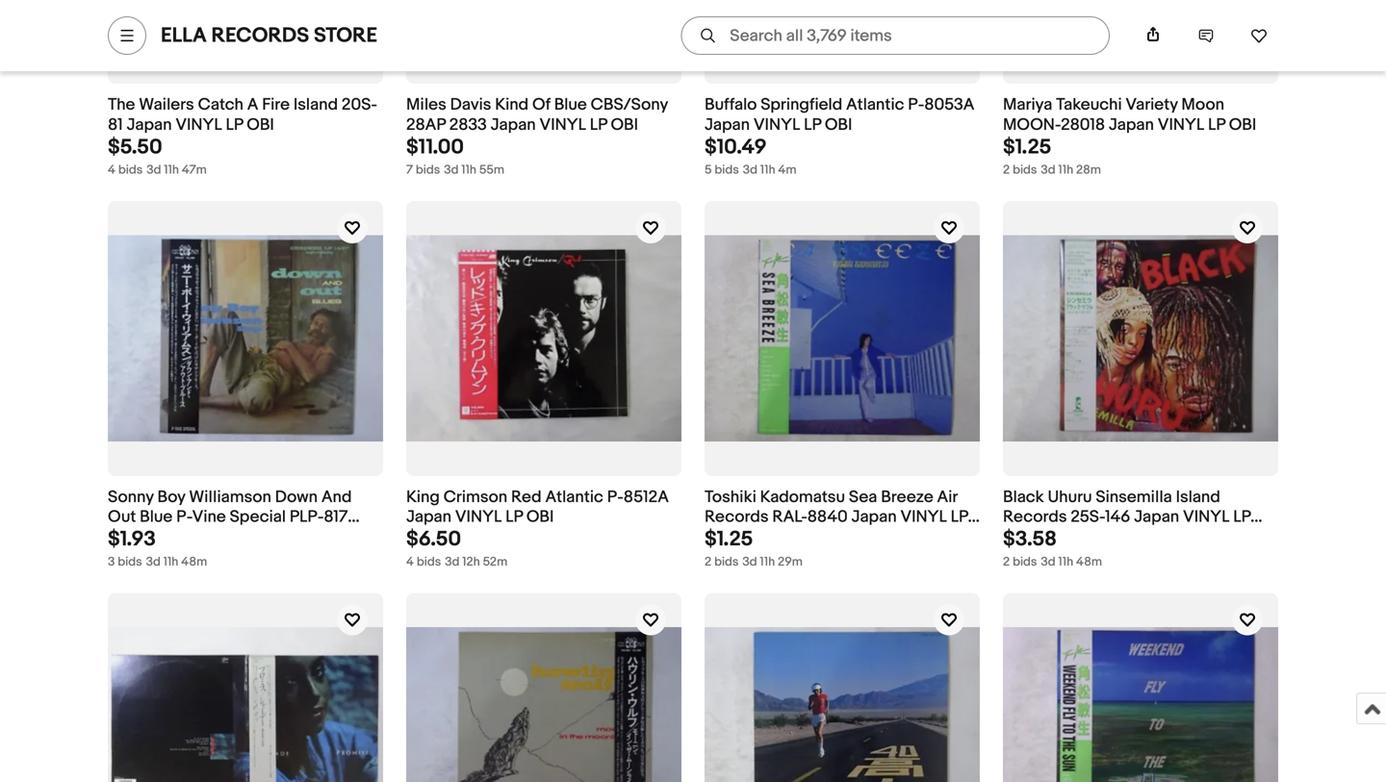Task type: describe. For each thing, give the bounding box(es) containing it.
$3.58 2 bids 3d 11h 48m
[[1003, 527, 1102, 570]]

$6.50
[[406, 527, 461, 552]]

lp inside mariya takeuchi variety moon moon-28018 japan  vinyl lp obi
[[1208, 115, 1225, 135]]

mariya
[[1003, 95, 1053, 115]]

black uhuru sinsemilla island records 25s-146 japan  vinyl lp obi button
[[1003, 487, 1279, 548]]

williamson
[[189, 487, 271, 508]]

bids for $1.25 2 bids 3d 11h 28m
[[1013, 162, 1037, 177]]

masayoshi takanaka an insatiable high kitty records mkf 1023 japan  vinyl lp : quick view image
[[705, 628, 980, 783]]

plp-
[[290, 507, 324, 528]]

48m for $1.93
[[181, 555, 207, 570]]

breeze
[[881, 487, 934, 508]]

kind
[[495, 95, 529, 115]]

lp inside buffalo springfield  atlantic p-8053a japan  vinyl lp obi
[[804, 115, 821, 135]]

king crimson red atlantic p-8512a japan  vinyl lp obi
[[406, 487, 669, 528]]

11h for $1.25 2 bids 3d 11h 28m
[[1059, 162, 1074, 177]]

japan inside miles davis kind of blue cbs/sony 28ap 2833 japan  vinyl lp obi
[[491, 115, 536, 135]]

vinyl inside mariya takeuchi variety moon moon-28018 japan  vinyl lp obi
[[1158, 115, 1205, 135]]

toshiki kadomatsu sea breeze air records ral-8840 japan  vinyl lp obi : quick view image
[[705, 235, 980, 442]]

crimson
[[444, 487, 507, 508]]

obi inside black uhuru sinsemilla island records 25s-146 japan  vinyl lp obi
[[1003, 527, 1031, 548]]

lp inside miles davis kind of blue cbs/sony 28ap 2833 japan  vinyl lp obi
[[590, 115, 607, 135]]

sea
[[849, 487, 877, 508]]

the wailers catch a fire island 20s- 81 japan  vinyl lp obi button
[[108, 95, 383, 136]]

lp inside sonny boy williamson down and out blue p-vine special plp-817 japan vinyl lp obi
[[207, 527, 224, 548]]

vinyl inside buffalo springfield  atlantic p-8053a japan  vinyl lp obi
[[754, 115, 800, 135]]

atlantic inside king crimson red atlantic p-8512a japan  vinyl lp obi
[[545, 487, 604, 508]]

$10.49 5 bids 3d 11h 4m
[[705, 135, 797, 177]]

black
[[1003, 487, 1044, 508]]

8053a
[[924, 95, 975, 115]]

wailers
[[139, 95, 194, 115]]

boy
[[157, 487, 185, 508]]

11h for $10.49 5 bids 3d 11h 4m
[[760, 162, 775, 177]]

of
[[532, 95, 551, 115]]

moon-
[[1003, 115, 1061, 135]]

blue inside sonny boy williamson down and out blue p-vine special plp-817 japan vinyl lp obi
[[140, 507, 173, 528]]

$5.50 4 bids 3d 11h 47m
[[108, 135, 207, 177]]

11h for $11.00 7 bids 3d 11h 55m
[[461, 162, 477, 177]]

vine
[[192, 507, 226, 528]]

3d for $3.58 2 bids 3d 11h 48m
[[1041, 555, 1056, 570]]

the
[[108, 95, 135, 115]]

japan inside sonny boy williamson down and out blue p-vine special plp-817 japan vinyl lp obi
[[108, 527, 153, 548]]

davis
[[450, 95, 491, 115]]

buffalo springfield  atlantic p-8053a japan  vinyl lp obi : quick view image
[[705, 0, 980, 50]]

$5.50
[[108, 135, 162, 160]]

11h for $5.50 4 bids 3d 11h 47m
[[164, 162, 179, 177]]

japan inside black uhuru sinsemilla island records 25s-146 japan  vinyl lp obi
[[1134, 507, 1180, 528]]

uhuru
[[1048, 487, 1092, 508]]

4m
[[778, 162, 797, 177]]

records
[[211, 23, 309, 48]]

special
[[230, 507, 286, 528]]

817
[[324, 507, 348, 528]]

7
[[406, 162, 413, 177]]

2 inside $1.25 2 bids 3d 11h 28m
[[1003, 162, 1010, 177]]

miles davis kind of blue cbs/sony 28ap 2833 japan  vinyl lp obi
[[406, 95, 668, 135]]

12h
[[462, 555, 480, 570]]

20s-
[[342, 95, 377, 115]]

$3.58
[[1003, 527, 1057, 552]]

obi inside toshiki kadomatsu sea breeze air records ral-8840 japan  vinyl lp obi
[[705, 527, 732, 548]]

save this seller ellarecords2005 image
[[1251, 27, 1268, 44]]

$11.00
[[406, 135, 464, 160]]

3d for $1.93 3 bids 3d 11h 48m
[[146, 555, 161, 570]]

47m
[[182, 162, 207, 177]]

the wailers catch a fire island 20s-81 japan  vinyl lp obi : quick view image
[[108, 0, 383, 50]]

obi inside buffalo springfield  atlantic p-8053a japan  vinyl lp obi
[[825, 115, 852, 135]]

ella records store link
[[161, 23, 378, 48]]

toshiki
[[705, 487, 757, 508]]

moon
[[1182, 95, 1225, 115]]

king crimson red atlantic p-8512a japan  vinyl lp obi button
[[406, 487, 682, 528]]

blue inside miles davis kind of blue cbs/sony 28ap 2833 japan  vinyl lp obi
[[554, 95, 587, 115]]

vinyl inside miles davis kind of blue cbs/sony 28ap 2833 japan  vinyl lp obi
[[540, 115, 586, 135]]

out
[[108, 507, 136, 528]]

$1.93 3 bids 3d 11h 48m
[[108, 527, 207, 570]]

records inside toshiki kadomatsu sea breeze air records ral-8840 japan  vinyl lp obi
[[705, 507, 769, 528]]

store
[[314, 23, 378, 48]]

springfield
[[761, 95, 843, 115]]

5
[[705, 162, 712, 177]]

lp inside black uhuru sinsemilla island records 25s-146 japan  vinyl lp obi
[[1234, 507, 1251, 528]]

25s-
[[1071, 507, 1105, 528]]

the wailers catch a fire island 20s- 81 japan  vinyl lp obi
[[108, 95, 377, 135]]

29m
[[778, 555, 803, 570]]

3d for $1.25 2 bids 3d 11h 28m
[[1041, 162, 1056, 177]]

obi inside sonny boy williamson down and out blue p-vine special plp-817 japan vinyl lp obi
[[228, 527, 255, 548]]

$1.25 2 bids 3d 11h 28m
[[1003, 135, 1101, 177]]

p- inside sonny boy williamson down and out blue p-vine special plp-817 japan vinyl lp obi
[[176, 507, 192, 528]]

atlantic inside buffalo springfield  atlantic p-8053a japan  vinyl lp obi
[[846, 95, 904, 115]]

ral-
[[772, 507, 807, 528]]

146
[[1105, 507, 1131, 528]]

28m
[[1076, 162, 1101, 177]]

fire
[[262, 95, 290, 115]]

48m for $3.58
[[1076, 555, 1102, 570]]

miles davis kind of blue cbs/sony 28ap 2833 japan  vinyl lp obi : quick view image
[[406, 0, 682, 50]]

lp inside king crimson red atlantic p-8512a japan  vinyl lp obi
[[506, 507, 523, 528]]

55m
[[479, 162, 505, 177]]

island inside black uhuru sinsemilla island records 25s-146 japan  vinyl lp obi
[[1176, 487, 1221, 508]]

sonny boy williamson down and out blue p-vine special plp-817 japan vinyl lp obi button
[[108, 487, 383, 548]]

$1.25 2 bids 3d 11h 29m
[[705, 527, 803, 570]]

king
[[406, 487, 440, 508]]



Task type: locate. For each thing, give the bounding box(es) containing it.
11h for $3.58 2 bids 3d 11h 48m
[[1059, 555, 1074, 570]]

0 horizontal spatial island
[[293, 95, 338, 115]]

3d for $1.25 2 bids 3d 11h 29m
[[743, 555, 757, 570]]

bids inside $6.50 4 bids 3d 12h 52m
[[417, 555, 441, 570]]

p-
[[908, 95, 924, 115], [607, 487, 624, 508], [176, 507, 192, 528]]

11h inside $1.25 2 bids 3d 11h 28m
[[1059, 162, 1074, 177]]

toshiki kadomatsu weekend fly to the sun air records ral-8841 japan vinyl lp obi : quick view image
[[1003, 628, 1279, 783]]

$1.25 down toshiki on the right of page
[[705, 527, 753, 552]]

blue right 'out'
[[140, 507, 173, 528]]

obi right catch
[[247, 115, 274, 135]]

2 for black uhuru sinsemilla island records 25s-146 japan  vinyl lp obi
[[1003, 555, 1010, 570]]

sade promise epic 28 3p-682 japan  vinyl lp obi : quick view image
[[108, 628, 383, 783]]

$1.25
[[1003, 135, 1052, 160], [705, 527, 753, 552]]

vinyl right sea
[[901, 507, 947, 528]]

1 horizontal spatial blue
[[554, 95, 587, 115]]

bids left 29m
[[714, 555, 739, 570]]

vinyl inside black uhuru sinsemilla island records 25s-146 japan  vinyl lp obi
[[1183, 507, 1230, 528]]

down
[[275, 487, 318, 508]]

atlantic
[[846, 95, 904, 115], [545, 487, 604, 508]]

bids down $6.50
[[417, 555, 441, 570]]

3d left 28m
[[1041, 162, 1056, 177]]

1 vertical spatial $1.25
[[705, 527, 753, 552]]

4 for $5.50
[[108, 162, 115, 177]]

52m
[[483, 555, 508, 570]]

4 down $6.50
[[406, 555, 414, 570]]

lp inside toshiki kadomatsu sea breeze air records ral-8840 japan  vinyl lp obi
[[951, 507, 968, 528]]

bids for $11.00 7 bids 3d 11h 55m
[[416, 162, 440, 177]]

1 horizontal spatial records
[[1003, 507, 1067, 528]]

miles
[[406, 95, 447, 115]]

bids down $5.50
[[118, 162, 143, 177]]

1 vertical spatial 4
[[406, 555, 414, 570]]

11h
[[164, 162, 179, 177], [461, 162, 477, 177], [760, 162, 775, 177], [1059, 162, 1074, 177], [163, 555, 178, 570], [760, 555, 775, 570], [1059, 555, 1074, 570]]

2 horizontal spatial p-
[[908, 95, 924, 115]]

11h for $1.25 2 bids 3d 11h 29m
[[760, 555, 775, 570]]

atlantic right red
[[545, 487, 604, 508]]

11h inside $11.00 7 bids 3d 11h 55m
[[461, 162, 477, 177]]

$1.25 for $1.25 2 bids 3d 11h 28m
[[1003, 135, 1052, 160]]

island right fire
[[293, 95, 338, 115]]

3d inside $1.25 2 bids 3d 11h 29m
[[743, 555, 757, 570]]

bids inside $5.50 4 bids 3d 11h 47m
[[118, 162, 143, 177]]

bids for $10.49 5 bids 3d 11h 4m
[[715, 162, 739, 177]]

bids for $3.58 2 bids 3d 11h 48m
[[1013, 555, 1037, 570]]

3d for $6.50 4 bids 3d 12h 52m
[[445, 555, 460, 570]]

3d down '$1.93'
[[146, 555, 161, 570]]

mariya takeuchi variety moon moon-28018 japan  vinyl lp obi : quick view image
[[1003, 0, 1279, 50]]

8512a
[[624, 487, 669, 508]]

11h right 3 in the bottom left of the page
[[163, 555, 178, 570]]

sonny boy williamson down and out blue p-vine special plp-817 japan vinyl lp obi : quick view image
[[108, 235, 383, 442]]

0 horizontal spatial blue
[[140, 507, 173, 528]]

1 48m from the left
[[181, 555, 207, 570]]

2 inside $1.25 2 bids 3d 11h 29m
[[705, 555, 712, 570]]

28018
[[1061, 115, 1105, 135]]

81
[[108, 115, 123, 135]]

toshiki kadomatsu sea breeze air records ral-8840 japan  vinyl lp obi
[[705, 487, 968, 548]]

$1.25 for $1.25 2 bids 3d 11h 29m
[[705, 527, 753, 552]]

ella
[[161, 23, 207, 48]]

bids for $1.25 2 bids 3d 11h 29m
[[714, 555, 739, 570]]

obi
[[247, 115, 274, 135], [611, 115, 638, 135], [825, 115, 852, 135], [1229, 115, 1257, 135], [526, 507, 554, 528], [228, 527, 255, 548], [705, 527, 732, 548], [1003, 527, 1031, 548]]

toshiki kadomatsu sea breeze air records ral-8840 japan  vinyl lp obi button
[[705, 487, 980, 548]]

bids for $6.50 4 bids 3d 12h 52m
[[417, 555, 441, 570]]

mariya takeuchi variety moon moon-28018 japan  vinyl lp obi button
[[1003, 95, 1279, 136]]

3d inside the $1.93 3 bids 3d 11h 48m
[[146, 555, 161, 570]]

$1.25 down mariya
[[1003, 135, 1052, 160]]

11h inside the $1.93 3 bids 3d 11h 48m
[[163, 555, 178, 570]]

air
[[937, 487, 958, 508]]

bids inside $11.00 7 bids 3d 11h 55m
[[416, 162, 440, 177]]

48m down 25s-
[[1076, 555, 1102, 570]]

1 horizontal spatial 4
[[406, 555, 414, 570]]

japan inside king crimson red atlantic p-8512a japan  vinyl lp obi
[[406, 507, 452, 528]]

bids right 3 in the bottom left of the page
[[118, 555, 142, 570]]

2 down moon-
[[1003, 162, 1010, 177]]

4
[[108, 162, 115, 177], [406, 555, 414, 570]]

japan inside mariya takeuchi variety moon moon-28018 japan  vinyl lp obi
[[1109, 115, 1154, 135]]

48m
[[181, 555, 207, 570], [1076, 555, 1102, 570]]

and
[[321, 487, 352, 508]]

buffalo
[[705, 95, 757, 115]]

48m down vine
[[181, 555, 207, 570]]

variety
[[1126, 95, 1178, 115]]

atlantic down the search all 3,769 items field
[[846, 95, 904, 115]]

sonny
[[108, 487, 154, 508]]

11h inside $5.50 4 bids 3d 11h 47m
[[164, 162, 179, 177]]

$1.93
[[108, 527, 156, 552]]

vinyl up 47m
[[176, 115, 222, 135]]

blue right of
[[554, 95, 587, 115]]

1 horizontal spatial island
[[1176, 487, 1221, 508]]

sonny boy williamson down and out blue p-vine special plp-817 japan vinyl lp obi
[[108, 487, 352, 548]]

vinyl up 12h
[[455, 507, 502, 528]]

3d for $11.00 7 bids 3d 11h 55m
[[444, 162, 459, 177]]

8840
[[807, 507, 848, 528]]

11h left 4m
[[760, 162, 775, 177]]

p- inside buffalo springfield  atlantic p-8053a japan  vinyl lp obi
[[908, 95, 924, 115]]

vinyl up 4m
[[754, 115, 800, 135]]

obi inside miles davis kind of blue cbs/sony 28ap 2833 japan  vinyl lp obi
[[611, 115, 638, 135]]

0 vertical spatial blue
[[554, 95, 587, 115]]

3d down $11.00 at the top left of the page
[[444, 162, 459, 177]]

bids for $1.93 3 bids 3d 11h 48m
[[118, 555, 142, 570]]

11h left 47m
[[164, 162, 179, 177]]

11h down 25s-
[[1059, 555, 1074, 570]]

records left ral-
[[705, 507, 769, 528]]

bids inside $1.25 2 bids 3d 11h 28m
[[1013, 162, 1037, 177]]

obi inside "the wailers catch a fire island 20s- 81 japan  vinyl lp obi"
[[247, 115, 274, 135]]

3d down $10.49 at the right top
[[743, 162, 758, 177]]

4 inside $6.50 4 bids 3d 12h 52m
[[406, 555, 414, 570]]

cbs/sony
[[591, 95, 668, 115]]

$10.49
[[705, 135, 767, 160]]

3d down $5.50
[[147, 162, 161, 177]]

11h inside "$3.58 2 bids 3d 11h 48m"
[[1059, 555, 1074, 570]]

vinyl right sinsemilla
[[1183, 507, 1230, 528]]

1 vertical spatial island
[[1176, 487, 1221, 508]]

obi right crimson
[[526, 507, 554, 528]]

vinyl right kind
[[540, 115, 586, 135]]

japan
[[127, 115, 172, 135], [491, 115, 536, 135], [705, 115, 750, 135], [1109, 115, 1154, 135], [406, 507, 452, 528], [852, 507, 897, 528], [1134, 507, 1180, 528], [108, 527, 153, 548]]

1 vertical spatial atlantic
[[545, 487, 604, 508]]

records left 25s-
[[1003, 507, 1067, 528]]

black uhuru sinsemilla island records 25s-146 japan  vinyl lp obi : quick view image
[[1003, 235, 1279, 442]]

takeuchi
[[1056, 95, 1122, 115]]

japan inside buffalo springfield  atlantic p-8053a japan  vinyl lp obi
[[705, 115, 750, 135]]

1 horizontal spatial atlantic
[[846, 95, 904, 115]]

3d down $3.58
[[1041, 555, 1056, 570]]

obi right vine
[[228, 527, 255, 548]]

3d inside $5.50 4 bids 3d 11h 47m
[[147, 162, 161, 177]]

lp
[[226, 115, 243, 135], [590, 115, 607, 135], [804, 115, 821, 135], [1208, 115, 1225, 135], [506, 507, 523, 528], [951, 507, 968, 528], [1234, 507, 1251, 528], [207, 527, 224, 548]]

0 horizontal spatial $1.25
[[705, 527, 753, 552]]

bids inside the $10.49 5 bids 3d 11h 4m
[[715, 162, 739, 177]]

0 horizontal spatial atlantic
[[545, 487, 604, 508]]

3d left 29m
[[743, 555, 757, 570]]

2 inside "$3.58 2 bids 3d 11h 48m"
[[1003, 555, 1010, 570]]

1 horizontal spatial 48m
[[1076, 555, 1102, 570]]

vinyl inside sonny boy williamson down and out blue p-vine special plp-817 japan vinyl lp obi
[[157, 527, 203, 548]]

sinsemilla
[[1096, 487, 1172, 508]]

bids inside $1.25 2 bids 3d 11h 29m
[[714, 555, 739, 570]]

2833
[[449, 115, 487, 135]]

3d for $5.50 4 bids 3d 11h 47m
[[147, 162, 161, 177]]

p- inside king crimson red atlantic p-8512a japan  vinyl lp obi
[[607, 487, 624, 508]]

$6.50 4 bids 3d 12h 52m
[[406, 527, 508, 570]]

2 down $3.58
[[1003, 555, 1010, 570]]

vinyl right takeuchi
[[1158, 115, 1205, 135]]

4 down $5.50
[[108, 162, 115, 177]]

1 records from the left
[[705, 507, 769, 528]]

Search all 3,769 items field
[[681, 16, 1110, 55]]

king crimson red atlantic p-8512a japan  vinyl lp obi : quick view image
[[406, 235, 682, 442]]

1 horizontal spatial p-
[[607, 487, 624, 508]]

0 horizontal spatial p-
[[176, 507, 192, 528]]

bids inside "$3.58 2 bids 3d 11h 48m"
[[1013, 555, 1037, 570]]

obi inside king crimson red atlantic p-8512a japan  vinyl lp obi
[[526, 507, 554, 528]]

3d inside "$3.58 2 bids 3d 11h 48m"
[[1041, 555, 1056, 570]]

bids down $3.58
[[1013, 555, 1037, 570]]

vinyl inside toshiki kadomatsu sea breeze air records ral-8840 japan  vinyl lp obi
[[901, 507, 947, 528]]

3d
[[147, 162, 161, 177], [444, 162, 459, 177], [743, 162, 758, 177], [1041, 162, 1056, 177], [146, 555, 161, 570], [445, 555, 460, 570], [743, 555, 757, 570], [1041, 555, 1056, 570]]

island inside "the wailers catch a fire island 20s- 81 japan  vinyl lp obi"
[[293, 95, 338, 115]]

48m inside the $1.93 3 bids 3d 11h 48m
[[181, 555, 207, 570]]

howlin' wolf moanin' in the moonlight p-vine special plp-806 japan  vinyl lp obi : quick view image
[[406, 628, 682, 783]]

11h left 29m
[[760, 555, 775, 570]]

3
[[108, 555, 115, 570]]

mariya takeuchi variety moon moon-28018 japan  vinyl lp obi
[[1003, 95, 1257, 135]]

3d inside $1.25 2 bids 3d 11h 28m
[[1041, 162, 1056, 177]]

buffalo springfield  atlantic p-8053a japan  vinyl lp obi
[[705, 95, 975, 135]]

catch
[[198, 95, 244, 115]]

11h left 55m
[[461, 162, 477, 177]]

japan inside "the wailers catch a fire island 20s- 81 japan  vinyl lp obi"
[[127, 115, 172, 135]]

blue
[[554, 95, 587, 115], [140, 507, 173, 528]]

4 for $6.50
[[406, 555, 414, 570]]

bids
[[118, 162, 143, 177], [416, 162, 440, 177], [715, 162, 739, 177], [1013, 162, 1037, 177], [118, 555, 142, 570], [417, 555, 441, 570], [714, 555, 739, 570], [1013, 555, 1037, 570]]

48m inside "$3.58 2 bids 3d 11h 48m"
[[1076, 555, 1102, 570]]

bids right 5
[[715, 162, 739, 177]]

records inside black uhuru sinsemilla island records 25s-146 japan  vinyl lp obi
[[1003, 507, 1067, 528]]

3d inside the $10.49 5 bids 3d 11h 4m
[[743, 162, 758, 177]]

buffalo springfield  atlantic p-8053a japan  vinyl lp obi button
[[705, 95, 980, 136]]

a
[[247, 95, 258, 115]]

2 records from the left
[[1003, 507, 1067, 528]]

red
[[511, 487, 542, 508]]

island
[[293, 95, 338, 115], [1176, 487, 1221, 508]]

obi right the moon
[[1229, 115, 1257, 135]]

island right sinsemilla
[[1176, 487, 1221, 508]]

0 horizontal spatial 4
[[108, 162, 115, 177]]

records
[[705, 507, 769, 528], [1003, 507, 1067, 528]]

2 48m from the left
[[1076, 555, 1102, 570]]

0 vertical spatial $1.25
[[1003, 135, 1052, 160]]

bids right 7
[[416, 162, 440, 177]]

28ap
[[406, 115, 446, 135]]

2 down toshiki on the right of page
[[705, 555, 712, 570]]

obi right of
[[611, 115, 638, 135]]

3d for $10.49 5 bids 3d 11h 4m
[[743, 162, 758, 177]]

vinyl inside "the wailers catch a fire island 20s- 81 japan  vinyl lp obi"
[[176, 115, 222, 135]]

0 vertical spatial atlantic
[[846, 95, 904, 115]]

3d left 12h
[[445, 555, 460, 570]]

11h left 28m
[[1059, 162, 1074, 177]]

obi right the $10.49 5 bids 3d 11h 4m on the right top of page
[[825, 115, 852, 135]]

bids for $5.50 4 bids 3d 11h 47m
[[118, 162, 143, 177]]

vinyl inside king crimson red atlantic p-8512a japan  vinyl lp obi
[[455, 507, 502, 528]]

0 horizontal spatial 48m
[[181, 555, 207, 570]]

kadomatsu
[[760, 487, 845, 508]]

obi down toshiki on the right of page
[[705, 527, 732, 548]]

vinyl
[[176, 115, 222, 135], [540, 115, 586, 135], [754, 115, 800, 135], [1158, 115, 1205, 135], [455, 507, 502, 528], [901, 507, 947, 528], [1183, 507, 1230, 528], [157, 527, 203, 548]]

0 horizontal spatial records
[[705, 507, 769, 528]]

obi inside mariya takeuchi variety moon moon-28018 japan  vinyl lp obi
[[1229, 115, 1257, 135]]

$1.25 inside $1.25 2 bids 3d 11h 28m
[[1003, 135, 1052, 160]]

0 vertical spatial island
[[293, 95, 338, 115]]

japan inside toshiki kadomatsu sea breeze air records ral-8840 japan  vinyl lp obi
[[852, 507, 897, 528]]

obi down black
[[1003, 527, 1031, 548]]

11h inside the $10.49 5 bids 3d 11h 4m
[[760, 162, 775, 177]]

4 inside $5.50 4 bids 3d 11h 47m
[[108, 162, 115, 177]]

2
[[1003, 162, 1010, 177], [705, 555, 712, 570], [1003, 555, 1010, 570]]

1 vertical spatial blue
[[140, 507, 173, 528]]

11h inside $1.25 2 bids 3d 11h 29m
[[760, 555, 775, 570]]

black uhuru sinsemilla island records 25s-146 japan  vinyl lp obi
[[1003, 487, 1251, 548]]

1 horizontal spatial $1.25
[[1003, 135, 1052, 160]]

$1.25 inside $1.25 2 bids 3d 11h 29m
[[705, 527, 753, 552]]

lp inside "the wailers catch a fire island 20s- 81 japan  vinyl lp obi"
[[226, 115, 243, 135]]

$11.00 7 bids 3d 11h 55m
[[406, 135, 505, 177]]

bids down moon-
[[1013, 162, 1037, 177]]

3d inside $6.50 4 bids 3d 12h 52m
[[445, 555, 460, 570]]

miles davis kind of blue cbs/sony 28ap 2833 japan  vinyl lp obi button
[[406, 95, 682, 136]]

2 for toshiki kadomatsu sea breeze air records ral-8840 japan  vinyl lp obi
[[705, 555, 712, 570]]

3d inside $11.00 7 bids 3d 11h 55m
[[444, 162, 459, 177]]

vinyl down boy
[[157, 527, 203, 548]]

ella records store
[[161, 23, 378, 48]]

bids inside the $1.93 3 bids 3d 11h 48m
[[118, 555, 142, 570]]

0 vertical spatial 4
[[108, 162, 115, 177]]

11h for $1.93 3 bids 3d 11h 48m
[[163, 555, 178, 570]]



Task type: vqa. For each thing, say whether or not it's contained in the screenshot.


